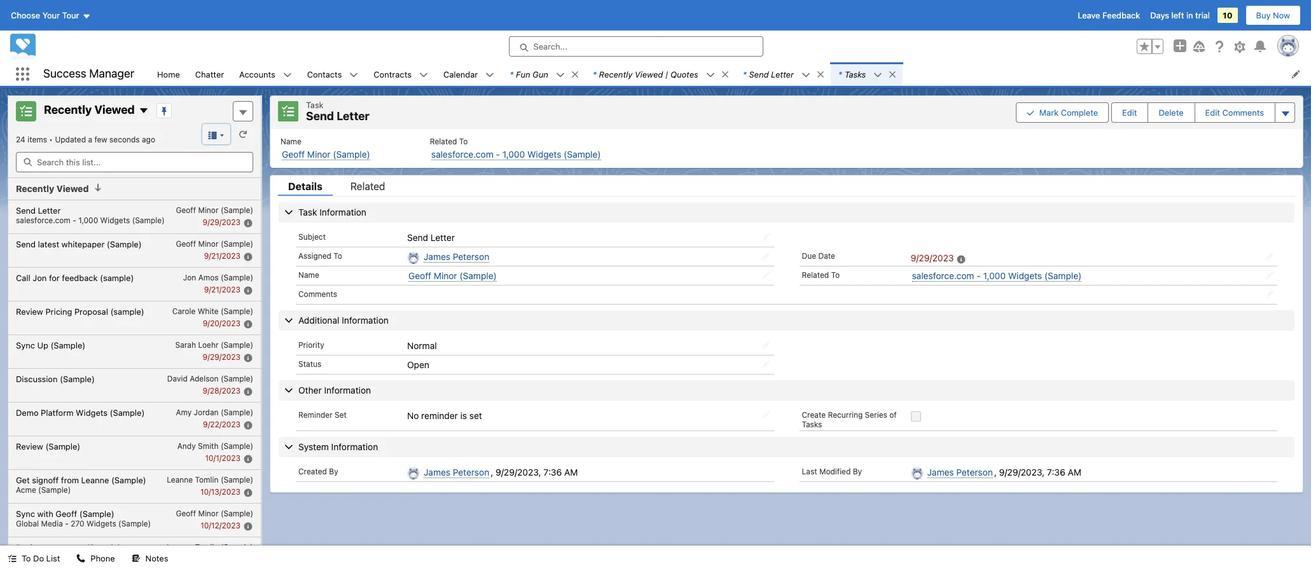 Task type: vqa. For each thing, say whether or not it's contained in the screenshot.
REMINDER SET
yes



Task type: describe. For each thing, give the bounding box(es) containing it.
tasks inside create recurring series of tasks
[[802, 420, 822, 429]]

viewed inside list item
[[635, 69, 663, 79]]

additional information button
[[279, 310, 1295, 331]]

name for name geoff minor (sample)
[[281, 136, 301, 146]]

1,000 inside the select an item from this list to open it. list box
[[78, 215, 98, 225]]

james for assigned to
[[424, 251, 450, 262]]

sarah
[[175, 340, 196, 350]]

review for review use cases (sample)
[[16, 542, 43, 553]]

leanne for (sample)
[[167, 542, 193, 552]]

details
[[288, 180, 322, 192]]

accounts link
[[232, 62, 283, 86]]

additional information
[[298, 315, 389, 326]]

1 vertical spatial geoff minor (sample) link
[[408, 270, 497, 282]]

to inside button
[[22, 554, 31, 564]]

complete
[[1061, 107, 1098, 118]]

related link
[[340, 180, 395, 196]]

, 9/29/2023, 7:36 am for created by
[[491, 467, 578, 478]]

phone button
[[69, 546, 123, 571]]

7:36 for created by
[[544, 467, 562, 478]]

whitepaper
[[61, 239, 105, 249]]

9/21/2023 for call jon for feedback (sample)
[[204, 285, 241, 294]]

date
[[819, 251, 835, 261]]

leanne tomlin (sample) for review use cases (sample)
[[167, 542, 253, 552]]

text default image inside contracts "list item"
[[419, 70, 428, 79]]

send letter inside the select an item from this list to open it. list box
[[16, 205, 61, 215]]

0 vertical spatial recently viewed
[[44, 103, 135, 117]]

letter inside list item
[[771, 69, 794, 79]]

buy now
[[1256, 10, 1290, 20]]

james peterson for assigned to
[[424, 251, 489, 262]]

text default image inside phone button
[[77, 554, 86, 563]]

recently inside list item
[[599, 69, 633, 79]]

fun
[[516, 69, 530, 79]]

david
[[167, 374, 188, 383]]

task information button
[[279, 202, 1295, 222]]

(sample) inside related to salesforce.com - 1,000 widgets (sample)
[[564, 149, 601, 159]]

leave
[[1078, 10, 1100, 20]]

delete button
[[1149, 103, 1194, 122]]

reminder
[[421, 410, 458, 421]]

2 vertical spatial recently
[[16, 183, 54, 194]]

edit button
[[1112, 103, 1147, 122]]

search... button
[[509, 36, 763, 57]]

status
[[298, 359, 321, 369]]

created
[[298, 467, 327, 476]]

david adelson (sample)
[[167, 374, 253, 383]]

contracts link
[[366, 62, 419, 86]]

other information button
[[279, 380, 1295, 401]]

7:36 for last modified by
[[1047, 467, 1066, 478]]

items
[[27, 135, 47, 144]]

(sample) inside name geoff minor (sample)
[[333, 149, 370, 159]]

widgets inside related to salesforce.com - 1,000 widgets (sample)
[[528, 149, 561, 159]]

letter inside task send letter
[[337, 109, 370, 123]]

up
[[37, 340, 48, 350]]

minor for send letter
[[198, 205, 219, 215]]

text default image right * tasks
[[888, 70, 897, 79]]

edit for edit comments
[[1206, 107, 1220, 118]]

geoff inside name geoff minor (sample)
[[282, 149, 305, 159]]

contacts list item
[[300, 62, 366, 86]]

2 horizontal spatial salesforce.com
[[912, 270, 974, 281]]

0 vertical spatial 9/29/2023
[[203, 217, 241, 227]]

(sample) inside 'salesforce.com - 1,000 widgets (sample)' link
[[1045, 270, 1082, 281]]

pricing
[[45, 306, 72, 317]]

adelson
[[190, 374, 219, 383]]

* for * recently viewed | quotes
[[593, 69, 597, 79]]

get signoff from leanne (sample)
[[16, 475, 146, 485]]

proposal
[[74, 306, 108, 317]]

list
[[46, 554, 60, 564]]

feedback
[[1103, 10, 1140, 20]]

salesforce.com - 1,000 widgets (sample) inside the select an item from this list to open it. list box
[[16, 215, 165, 225]]

andy smith (sample)
[[177, 441, 253, 451]]

peterson for created by
[[453, 467, 489, 478]]

series
[[865, 410, 887, 420]]

270
[[71, 519, 84, 528]]

from
[[61, 475, 79, 485]]

1 vertical spatial salesforce.com - 1,000 widgets (sample)
[[912, 270, 1082, 281]]

2 vertical spatial 9/29/2023
[[203, 352, 241, 362]]

send inside task send letter
[[306, 109, 334, 123]]

review for review (sample)
[[16, 441, 43, 451]]

information for additional information
[[342, 315, 389, 326]]

none search field inside recently viewed|tasks|list view element
[[16, 152, 253, 172]]

review pricing proposal (sample)
[[16, 306, 144, 317]]

choose your tour
[[11, 10, 79, 20]]

2 jon from the left
[[183, 273, 196, 282]]

24
[[16, 135, 25, 144]]

to for related to salesforce.com - 1,000 widgets (sample)
[[459, 136, 468, 146]]

mark
[[1040, 107, 1059, 118]]

system
[[298, 441, 329, 452]]

details link
[[278, 180, 333, 196]]

your
[[42, 10, 60, 20]]

sarah loehr (sample)
[[175, 340, 253, 350]]

few
[[94, 135, 107, 144]]

is
[[460, 410, 467, 421]]

james peterson for last modified by
[[927, 467, 993, 478]]

latest
[[38, 239, 59, 249]]

created by
[[298, 467, 338, 476]]

tasks inside list item
[[845, 69, 866, 79]]

peterson for assigned to
[[453, 251, 489, 262]]

signoff
[[32, 475, 59, 485]]

* tasks
[[839, 69, 866, 79]]

10/12/2023
[[201, 521, 241, 530]]

calendar
[[443, 69, 478, 79]]

recently viewed|tasks|list view element
[[8, 95, 262, 571]]

24 items • updated a few seconds ago
[[16, 135, 155, 144]]

quotes
[[671, 69, 698, 79]]

3 list item from the left
[[735, 62, 831, 86]]

loehr
[[198, 340, 219, 350]]

platform
[[41, 408, 73, 418]]

1,000 inside related to salesforce.com - 1,000 widgets (sample)
[[503, 149, 525, 159]]

1 horizontal spatial send letter
[[407, 232, 455, 243]]

to for assigned to
[[334, 251, 342, 261]]

buy
[[1256, 10, 1271, 20]]

comments inside "edit comments" button
[[1223, 107, 1264, 118]]

geoff minor (sample) for sync with geoff (sample)
[[176, 509, 253, 518]]

jordan
[[194, 408, 219, 417]]

do
[[33, 554, 44, 564]]

sync with geoff (sample)
[[16, 509, 114, 519]]

edit comments button
[[1195, 103, 1274, 122]]

text default image right 'gun'
[[571, 70, 579, 79]]

home
[[157, 69, 180, 79]]

media
[[41, 519, 63, 528]]

text default image inside recently viewed|tasks|list view element
[[94, 183, 103, 192]]

task information
[[298, 206, 366, 217]]

modified
[[819, 467, 851, 476]]

buy now button
[[1246, 5, 1301, 25]]

acme (sample)
[[16, 485, 71, 495]]

system information
[[298, 441, 378, 452]]

due
[[802, 251, 816, 261]]

10/1/2023
[[205, 453, 241, 463]]

, 9/29/2023, 7:36 am for last modified by
[[994, 467, 1082, 478]]

salesforce.com inside the select an item from this list to open it. list box
[[16, 215, 70, 225]]

text default image inside accounts list item
[[283, 70, 292, 79]]

- inside related to salesforce.com - 1,000 widgets (sample)
[[496, 149, 500, 159]]

letter inside the select an item from this list to open it. list box
[[38, 205, 61, 215]]

1 vertical spatial comments
[[298, 289, 337, 299]]

leanne for leanne
[[167, 475, 193, 485]]

last
[[802, 467, 817, 476]]

review use cases (sample)
[[16, 542, 121, 553]]

demo platform widgets (sample)
[[16, 408, 145, 418]]

, for last modified by
[[994, 467, 997, 478]]

global
[[16, 519, 39, 528]]

2 list item from the left
[[585, 62, 735, 86]]

additional
[[298, 315, 339, 326]]

am for last modified by
[[1068, 467, 1082, 478]]

reminder set
[[298, 410, 347, 420]]

list containing home
[[150, 62, 1311, 86]]

minor for send latest whitepaper (sample)
[[198, 239, 219, 248]]

a
[[88, 135, 92, 144]]

chatter link
[[188, 62, 232, 86]]

* recently viewed | quotes
[[593, 69, 698, 79]]

in
[[1187, 10, 1193, 20]]

leanne right from
[[81, 475, 109, 485]]

james peterson link for last modified by
[[927, 467, 993, 478]]



Task type: locate. For each thing, give the bounding box(es) containing it.
james peterson link for created by
[[424, 467, 489, 478]]

leanne
[[81, 475, 109, 485], [167, 475, 193, 485], [167, 542, 193, 552]]

* for * tasks
[[839, 69, 842, 79]]

0 vertical spatial group
[[1137, 39, 1164, 54]]

viewed left |
[[635, 69, 663, 79]]

normal
[[407, 340, 437, 351]]

name down assigned
[[298, 270, 319, 280]]

0 vertical spatial task
[[306, 100, 324, 110]]

2 sync from the top
[[16, 509, 35, 519]]

minor for sync with geoff (sample)
[[198, 509, 219, 518]]

with
[[37, 509, 53, 519]]

text default image right the accounts
[[283, 70, 292, 79]]

success manager
[[43, 67, 134, 80]]

by right modified at the right bottom
[[853, 467, 862, 476]]

home link
[[150, 62, 188, 86]]

0 vertical spatial (sample)
[[100, 273, 134, 283]]

1 horizontal spatial salesforce.com
[[431, 149, 494, 159]]

select an item from this list to open it. list box
[[8, 200, 261, 571]]

4 * from the left
[[839, 69, 842, 79]]

information inside system information dropdown button
[[331, 441, 378, 452]]

name inside name geoff minor (sample)
[[281, 136, 301, 146]]

accounts list item
[[232, 62, 300, 86]]

1 review from the top
[[16, 306, 43, 317]]

information right additional
[[342, 315, 389, 326]]

1 vertical spatial salesforce.com
[[16, 215, 70, 225]]

task
[[306, 100, 324, 110], [298, 206, 317, 217]]

3 * from the left
[[743, 69, 747, 79]]

10
[[1223, 10, 1233, 20]]

review up do
[[16, 542, 43, 553]]

set
[[469, 410, 482, 421]]

1 , 9/29/2023, 7:36 am from the left
[[491, 467, 578, 478]]

0 vertical spatial comments
[[1223, 107, 1264, 118]]

list item
[[502, 62, 585, 86], [585, 62, 735, 86], [735, 62, 831, 86], [831, 62, 903, 86]]

0 horizontal spatial salesforce.com
[[16, 215, 70, 225]]

recently viewed down the •
[[16, 183, 89, 194]]

assigned
[[298, 251, 331, 261]]

1 vertical spatial 9/29/2023
[[911, 253, 954, 263]]

0 vertical spatial tasks
[[845, 69, 866, 79]]

1 horizontal spatial 7:36
[[1047, 467, 1066, 478]]

calendar list item
[[436, 62, 502, 86]]

0 vertical spatial tomlin
[[195, 475, 219, 485]]

now
[[1273, 10, 1290, 20]]

1 vertical spatial (sample)
[[110, 306, 144, 317]]

task down details link
[[298, 206, 317, 217]]

2 vertical spatial 1,000
[[983, 270, 1006, 281]]

0 horizontal spatial jon
[[33, 273, 47, 283]]

0 horizontal spatial salesforce.com - 1,000 widgets (sample) link
[[431, 149, 601, 160]]

list containing geoff minor (sample)
[[270, 129, 1303, 168]]

2 vertical spatial viewed
[[57, 183, 89, 194]]

9/21/2023 for send latest whitepaper (sample)
[[204, 251, 241, 261]]

information down set
[[331, 441, 378, 452]]

1 horizontal spatial am
[[1068, 467, 1082, 478]]

reminder
[[298, 410, 333, 420]]

, for created by
[[491, 467, 493, 478]]

james for created by
[[424, 467, 450, 478]]

0 horizontal spatial 1,000
[[78, 215, 98, 225]]

peterson
[[453, 251, 489, 262], [453, 467, 489, 478], [957, 467, 993, 478]]

9/22/2023
[[203, 420, 241, 429]]

1 vertical spatial list
[[270, 129, 1303, 168]]

* for * send letter
[[743, 69, 747, 79]]

set
[[335, 410, 347, 420]]

leave feedback
[[1078, 10, 1140, 20]]

0 vertical spatial list
[[150, 62, 1311, 86]]

1 horizontal spatial edit
[[1206, 107, 1220, 118]]

1 edit from the left
[[1122, 107, 1137, 118]]

for
[[49, 273, 60, 283]]

1 vertical spatial group
[[1016, 101, 1295, 124]]

task down "contacts" link
[[306, 100, 324, 110]]

2 review from the top
[[16, 441, 43, 451]]

tomlin up 10/13/2023
[[195, 475, 219, 485]]

sync for sync up (sample)
[[16, 340, 35, 350]]

3 review from the top
[[16, 542, 43, 553]]

calendar link
[[436, 62, 486, 86]]

task inside task send letter
[[306, 100, 324, 110]]

recently down search... button
[[599, 69, 633, 79]]

0 horizontal spatial geoff minor (sample) link
[[282, 149, 370, 160]]

7:36
[[544, 467, 562, 478], [1047, 467, 1066, 478]]

white
[[198, 306, 219, 316]]

* for * fun gun
[[510, 69, 514, 79]]

leave feedback link
[[1078, 10, 1140, 20]]

james peterson link for assigned to
[[424, 251, 489, 262]]

mark complete
[[1040, 107, 1098, 118]]

(sample) right proposal at the bottom of page
[[110, 306, 144, 317]]

due date
[[802, 251, 835, 261]]

1 horizontal spatial geoff minor (sample) link
[[408, 270, 497, 282]]

1 vertical spatial tomlin
[[195, 542, 219, 552]]

name up details
[[281, 136, 301, 146]]

success
[[43, 67, 86, 80]]

0 horizontal spatial tasks
[[802, 420, 822, 429]]

2 horizontal spatial viewed
[[635, 69, 663, 79]]

notes button
[[124, 546, 176, 571]]

minor inside name geoff minor (sample)
[[307, 149, 331, 159]]

ago
[[142, 135, 155, 144]]

information for other information
[[324, 385, 371, 396]]

1 horizontal spatial salesforce.com - 1,000 widgets (sample)
[[912, 270, 1082, 281]]

manager
[[89, 67, 134, 80]]

1 7:36 from the left
[[544, 467, 562, 478]]

letter
[[771, 69, 794, 79], [337, 109, 370, 123], [38, 205, 61, 215], [431, 232, 455, 243]]

1 vertical spatial salesforce.com - 1,000 widgets (sample) link
[[912, 270, 1082, 282]]

4 list item from the left
[[831, 62, 903, 86]]

0 horizontal spatial viewed
[[57, 183, 89, 194]]

other information
[[298, 385, 371, 396]]

james peterson for created by
[[424, 467, 489, 478]]

feedback
[[62, 273, 98, 283]]

to for related to
[[831, 270, 840, 280]]

2 9/29/2023, from the left
[[999, 467, 1045, 478]]

1 am from the left
[[564, 467, 578, 478]]

0 horizontal spatial by
[[329, 467, 338, 476]]

1 vertical spatial leanne tomlin (sample)
[[167, 542, 253, 552]]

left
[[1172, 10, 1184, 20]]

1 horizontal spatial tasks
[[845, 69, 866, 79]]

to inside related to salesforce.com - 1,000 widgets (sample)
[[459, 136, 468, 146]]

viewed up the seconds
[[94, 103, 135, 117]]

review for review pricing proposal (sample)
[[16, 306, 43, 317]]

1 by from the left
[[329, 467, 338, 476]]

0 vertical spatial salesforce.com
[[431, 149, 494, 159]]

text default image down cases
[[77, 554, 86, 563]]

2 * from the left
[[593, 69, 597, 79]]

information for task information
[[320, 206, 366, 217]]

1 * from the left
[[510, 69, 514, 79]]

, 9/29/2023, 7:36 am
[[491, 467, 578, 478], [994, 467, 1082, 478]]

9/29/2023,
[[496, 467, 541, 478], [999, 467, 1045, 478]]

2 leanne tomlin (sample) from the top
[[167, 542, 253, 552]]

1 horizontal spatial , 9/29/2023, 7:36 am
[[994, 467, 1082, 478]]

1 horizontal spatial salesforce.com - 1,000 widgets (sample) link
[[912, 270, 1082, 282]]

2 9/21/2023 from the top
[[204, 285, 241, 294]]

open
[[407, 359, 429, 370]]

sync for sync with geoff (sample)
[[16, 509, 35, 519]]

1 jon from the left
[[33, 273, 47, 283]]

(sample) inside geoff minor (sample) link
[[460, 270, 497, 281]]

sync left with
[[16, 509, 35, 519]]

subject
[[298, 232, 326, 241]]

•
[[49, 135, 53, 144]]

0 horizontal spatial , 9/29/2023, 7:36 am
[[491, 467, 578, 478]]

sync left up
[[16, 340, 35, 350]]

1 horizontal spatial 1,000
[[503, 149, 525, 159]]

0 vertical spatial send letter
[[16, 205, 61, 215]]

9/29/2023
[[203, 217, 241, 227], [911, 253, 954, 263], [203, 352, 241, 362]]

task inside dropdown button
[[298, 206, 317, 217]]

leanne up notes
[[167, 542, 193, 552]]

related to
[[802, 270, 840, 280]]

1 vertical spatial send letter
[[407, 232, 455, 243]]

seconds
[[109, 135, 140, 144]]

0 vertical spatial geoff minor (sample) link
[[282, 149, 370, 160]]

1 sync from the top
[[16, 340, 35, 350]]

system information button
[[279, 437, 1295, 457]]

2 , from the left
[[994, 467, 997, 478]]

name for name
[[298, 270, 319, 280]]

Search Recently Viewed list view. search field
[[16, 152, 253, 172]]

information for system information
[[331, 441, 378, 452]]

contracts
[[374, 69, 412, 79]]

mark complete button
[[1016, 102, 1109, 123]]

group containing mark complete
[[1016, 101, 1295, 124]]

leanne tomlin (sample) for get signoff from leanne (sample)
[[167, 475, 253, 485]]

text default image inside calendar list item
[[486, 70, 495, 79]]

text default image inside notes button
[[131, 554, 140, 563]]

recently up updated
[[44, 103, 92, 117]]

0 horizontal spatial 9/29/2023,
[[496, 467, 541, 478]]

0 horizontal spatial am
[[564, 467, 578, 478]]

1 vertical spatial 9/21/2023
[[204, 285, 241, 294]]

1 vertical spatial recently viewed
[[16, 183, 89, 194]]

task for information
[[298, 206, 317, 217]]

0 horizontal spatial ,
[[491, 467, 493, 478]]

by
[[329, 467, 338, 476], [853, 467, 862, 476]]

2 vertical spatial related
[[802, 270, 829, 280]]

2 edit from the left
[[1206, 107, 1220, 118]]

2 am from the left
[[1068, 467, 1082, 478]]

name geoff minor (sample)
[[281, 136, 370, 159]]

carole
[[172, 306, 196, 316]]

9/29/2023, for created by
[[496, 467, 541, 478]]

9/29/2023, for last modified by
[[999, 467, 1045, 478]]

list
[[150, 62, 1311, 86], [270, 129, 1303, 168]]

choose
[[11, 10, 40, 20]]

1 vertical spatial recently
[[44, 103, 92, 117]]

1 , from the left
[[491, 467, 493, 478]]

geoff minor (sample) for send letter
[[176, 205, 253, 215]]

james for last modified by
[[927, 467, 954, 478]]

group
[[1137, 39, 1164, 54], [1016, 101, 1295, 124]]

text default image inside to do list button
[[8, 554, 17, 563]]

1 horizontal spatial 9/29/2023,
[[999, 467, 1045, 478]]

1 vertical spatial viewed
[[94, 103, 135, 117]]

information up set
[[324, 385, 371, 396]]

recently down recently viewed status
[[16, 183, 54, 194]]

text default image down search recently viewed list view. search field
[[94, 183, 103, 192]]

recently viewed up 'a'
[[44, 103, 135, 117]]

* fun gun
[[510, 69, 548, 79]]

tomlin for get signoff from leanne (sample)
[[195, 475, 219, 485]]

1 vertical spatial sync
[[16, 509, 35, 519]]

viewed
[[635, 69, 663, 79], [94, 103, 135, 117], [57, 183, 89, 194]]

edit right delete
[[1206, 107, 1220, 118]]

1 horizontal spatial by
[[853, 467, 862, 476]]

jon left amos on the left top of the page
[[183, 273, 196, 282]]

geoff
[[282, 149, 305, 159], [176, 205, 196, 215], [176, 239, 196, 248], [408, 270, 431, 281], [56, 509, 77, 519], [176, 509, 196, 518]]

carole white (sample)
[[172, 306, 253, 316]]

geoff minor (sample) link
[[282, 149, 370, 160], [408, 270, 497, 282]]

of
[[890, 410, 897, 420]]

geoff minor (sample) for send latest whitepaper (sample)
[[176, 239, 253, 248]]

1 horizontal spatial viewed
[[94, 103, 135, 117]]

0 horizontal spatial edit
[[1122, 107, 1137, 118]]

leanne down andy
[[167, 475, 193, 485]]

peterson for last modified by
[[957, 467, 993, 478]]

text default image
[[571, 70, 579, 79], [888, 70, 897, 79], [283, 70, 292, 79], [802, 70, 811, 79], [94, 183, 103, 192], [77, 554, 86, 563]]

2 vertical spatial salesforce.com
[[912, 270, 974, 281]]

james
[[424, 251, 450, 262], [424, 467, 450, 478], [927, 467, 954, 478]]

1 horizontal spatial related
[[430, 136, 457, 146]]

edit for edit
[[1122, 107, 1137, 118]]

contracts list item
[[366, 62, 436, 86]]

0 vertical spatial 9/21/2023
[[204, 251, 241, 261]]

2 vertical spatial review
[[16, 542, 43, 553]]

send letter
[[16, 205, 61, 215], [407, 232, 455, 243]]

choose your tour button
[[10, 5, 91, 25]]

tomlin for review use cases (sample)
[[195, 542, 219, 552]]

1 tomlin from the top
[[195, 475, 219, 485]]

text default image inside recently viewed|tasks|list view element
[[139, 106, 149, 116]]

gun
[[533, 69, 548, 79]]

viewed down updated
[[57, 183, 89, 194]]

related for related
[[350, 180, 385, 192]]

by right created
[[329, 467, 338, 476]]

1 horizontal spatial ,
[[994, 467, 997, 478]]

1 9/29/2023, from the left
[[496, 467, 541, 478]]

related for related to salesforce.com - 1,000 widgets (sample)
[[430, 136, 457, 146]]

2 tomlin from the top
[[195, 542, 219, 552]]

2 horizontal spatial 1,000
[[983, 270, 1006, 281]]

discussion (sample)
[[16, 374, 95, 384]]

last modified by
[[802, 467, 862, 476]]

10/13/2023
[[200, 487, 241, 497]]

create
[[802, 410, 826, 420]]

sync
[[16, 340, 35, 350], [16, 509, 35, 519]]

text default image right * send letter
[[802, 70, 811, 79]]

0 vertical spatial sync
[[16, 340, 35, 350]]

(sample) right feedback
[[100, 273, 134, 283]]

(sample)
[[100, 273, 134, 283], [110, 306, 144, 317]]

jon
[[33, 273, 47, 283], [183, 273, 196, 282]]

0 vertical spatial leanne tomlin (sample)
[[167, 475, 253, 485]]

0 horizontal spatial comments
[[298, 289, 337, 299]]

acme
[[16, 485, 36, 495]]

no reminder is set
[[407, 410, 482, 421]]

1 horizontal spatial jon
[[183, 273, 196, 282]]

0 horizontal spatial send letter
[[16, 205, 61, 215]]

0 vertical spatial review
[[16, 306, 43, 317]]

0 vertical spatial salesforce.com - 1,000 widgets (sample) link
[[431, 149, 601, 160]]

2 7:36 from the left
[[1047, 467, 1066, 478]]

2 horizontal spatial related
[[802, 270, 829, 280]]

(sample)
[[333, 149, 370, 159], [564, 149, 601, 159], [221, 205, 253, 215], [132, 215, 165, 225], [107, 239, 142, 249], [221, 239, 253, 248], [460, 270, 497, 281], [1045, 270, 1082, 281], [221, 273, 253, 282], [221, 306, 253, 316], [51, 340, 85, 350], [221, 340, 253, 350], [60, 374, 95, 384], [221, 374, 253, 383], [110, 408, 145, 418], [221, 408, 253, 417], [45, 441, 80, 451], [221, 441, 253, 451], [111, 475, 146, 485], [221, 475, 253, 485], [38, 485, 71, 495], [79, 509, 114, 519], [221, 509, 253, 518], [118, 519, 151, 528], [86, 542, 121, 553], [221, 542, 253, 552]]

1 vertical spatial review
[[16, 441, 43, 451]]

0 horizontal spatial salesforce.com - 1,000 widgets (sample)
[[16, 215, 165, 225]]

-
[[496, 149, 500, 159], [73, 215, 76, 225], [977, 270, 981, 281], [65, 519, 69, 528]]

9/20/2023
[[203, 319, 241, 328]]

leanne tomlin (sample) up 10/13/2023
[[167, 475, 253, 485]]

information inside additional information dropdown button
[[342, 315, 389, 326]]

1 9/21/2023 from the top
[[204, 251, 241, 261]]

other
[[298, 385, 322, 396]]

0 vertical spatial name
[[281, 136, 301, 146]]

tomlin down 10/12/2023
[[195, 542, 219, 552]]

days
[[1151, 10, 1169, 20]]

1 vertical spatial 1,000
[[78, 215, 98, 225]]

0 horizontal spatial related
[[350, 180, 385, 192]]

2 , 9/29/2023, 7:36 am from the left
[[994, 467, 1082, 478]]

related inside related to salesforce.com - 1,000 widgets (sample)
[[430, 136, 457, 146]]

1 vertical spatial related
[[350, 180, 385, 192]]

information inside task information dropdown button
[[320, 206, 366, 217]]

1 vertical spatial name
[[298, 270, 319, 280]]

am for created by
[[564, 467, 578, 478]]

edit comments
[[1206, 107, 1264, 118]]

0 horizontal spatial 7:36
[[544, 467, 562, 478]]

0 vertical spatial salesforce.com - 1,000 widgets (sample)
[[16, 215, 165, 225]]

to
[[459, 136, 468, 146], [334, 251, 342, 261], [831, 270, 840, 280], [22, 554, 31, 564]]

9/21/2023 down the jon amos (sample)
[[204, 285, 241, 294]]

text default image
[[721, 70, 730, 79], [816, 70, 825, 79], [350, 70, 358, 79], [419, 70, 428, 79], [486, 70, 495, 79], [556, 70, 565, 79], [706, 70, 715, 79], [874, 70, 883, 79], [139, 106, 149, 116], [8, 554, 17, 563], [131, 554, 140, 563]]

review left the pricing
[[16, 306, 43, 317]]

0 vertical spatial recently
[[599, 69, 633, 79]]

send
[[749, 69, 769, 79], [306, 109, 334, 123], [16, 205, 36, 215], [407, 232, 428, 243], [16, 239, 36, 249]]

tasks
[[845, 69, 866, 79], [802, 420, 822, 429]]

call jon for feedback (sample)
[[16, 273, 134, 283]]

9/21/2023 up the jon amos (sample)
[[204, 251, 241, 261]]

0 vertical spatial viewed
[[635, 69, 663, 79]]

1 vertical spatial task
[[298, 206, 317, 217]]

2 by from the left
[[853, 467, 862, 476]]

phone
[[91, 554, 115, 564]]

1 leanne tomlin (sample) from the top
[[167, 475, 253, 485]]

salesforce.com
[[431, 149, 494, 159], [16, 215, 70, 225], [912, 270, 974, 281]]

related for related to
[[802, 270, 829, 280]]

recently viewed status
[[16, 135, 55, 144]]

create recurring series of tasks
[[802, 410, 897, 429]]

jon left for at the left top
[[33, 273, 47, 283]]

send inside list item
[[749, 69, 769, 79]]

0 vertical spatial related
[[430, 136, 457, 146]]

text default image inside contacts list item
[[350, 70, 358, 79]]

edit left delete
[[1122, 107, 1137, 118]]

task for send
[[306, 100, 324, 110]]

leanne tomlin (sample) down 10/12/2023
[[167, 542, 253, 552]]

1 vertical spatial tasks
[[802, 420, 822, 429]]

information down related link
[[320, 206, 366, 217]]

sync up (sample)
[[16, 340, 85, 350]]

1 list item from the left
[[502, 62, 585, 86]]

1 horizontal spatial comments
[[1223, 107, 1264, 118]]

None search field
[[16, 152, 253, 172]]

delete
[[1159, 107, 1184, 118]]

information inside "other information" dropdown button
[[324, 385, 371, 396]]

review down the demo
[[16, 441, 43, 451]]

james peterson link
[[424, 251, 489, 262], [424, 467, 489, 478], [927, 467, 993, 478]]

smith
[[198, 441, 219, 451]]

0 vertical spatial 1,000
[[503, 149, 525, 159]]

salesforce.com inside related to salesforce.com - 1,000 widgets (sample)
[[431, 149, 494, 159]]



